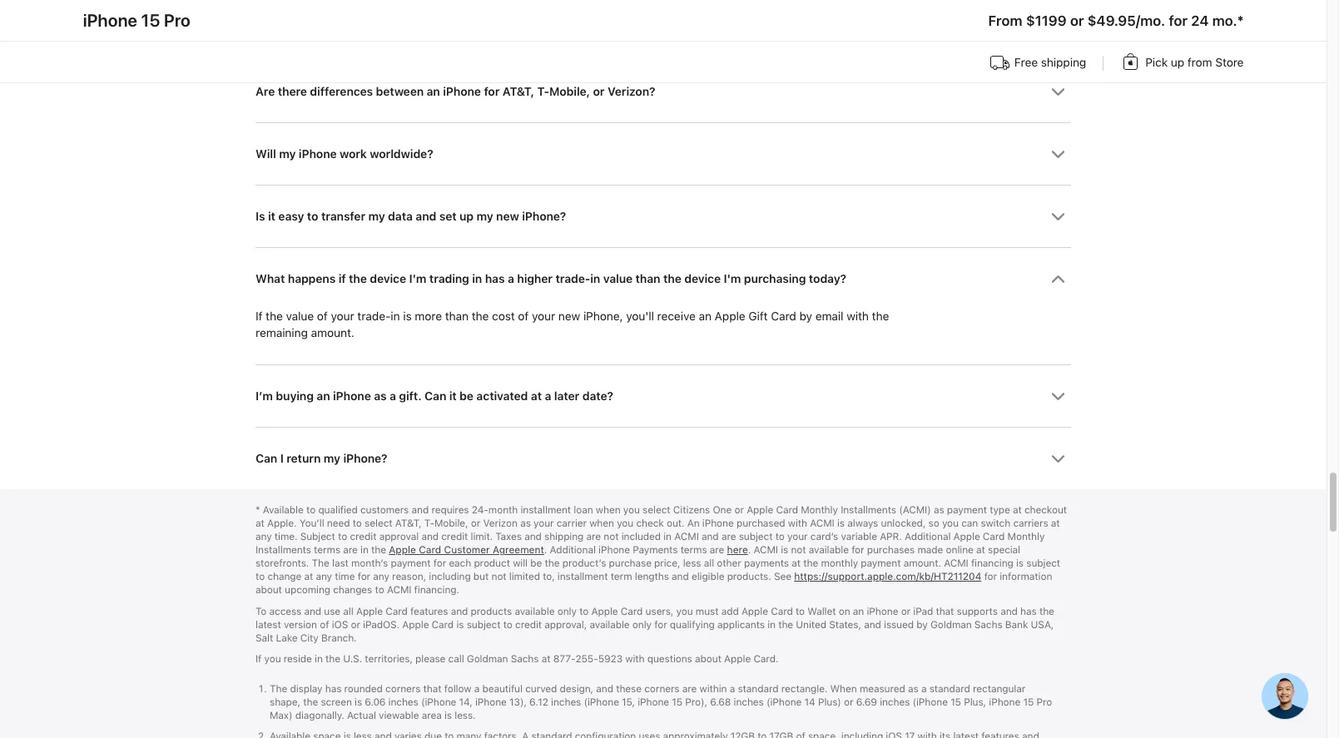 Task type: vqa. For each thing, say whether or not it's contained in the screenshot.
bottommost be
yes



Task type: locate. For each thing, give the bounding box(es) containing it.
chevrondown image inside what happens if the device i'm trading in has a higher trade-in value than the device i'm purchasing today? dropdown button
[[1052, 272, 1066, 286]]

at&t, inside * available to qualified customers and requires 24-month installment loan when you select citizens one or apple card monthly installments (acmi) as payment type at checkout at apple. you'll need to select at&t, t-mobile, or verizon as your carrier when you check out. an iphone purchased with acmi is always unlocked, so you can switch carriers at any time. subject to credit approval and credit limit. taxes and shipping are not included in acmi and are subject to your card's variable apr. additional apple card monthly installments terms are in the
[[395, 518, 422, 530]]

higher
[[517, 272, 553, 285]]

value inside dropdown button
[[603, 272, 633, 285]]

any left time
[[316, 571, 332, 583]]

iphone up purchase
[[599, 545, 630, 556]]

0 vertical spatial be
[[460, 390, 474, 403]]

chevrondown image inside will my iphone work worldwide? dropdown button
[[1052, 147, 1066, 161]]

than inside what happens if the device i'm trading in has a higher trade-in value than the device i'm purchasing today? dropdown button
[[636, 272, 661, 285]]

0 horizontal spatial new
[[496, 209, 519, 223]]

0 vertical spatial new
[[496, 209, 519, 223]]

iphone up issued
[[867, 606, 899, 618]]

about down change at the left bottom of page
[[256, 585, 282, 596]]

in right applicants on the right bottom of page
[[768, 619, 776, 631]]

list item containing what happens if the device i'm trading in has a higher trade-in value than the device i'm purchasing today?
[[256, 247, 1072, 365]]

your down if
[[331, 310, 354, 323]]

you up check
[[624, 505, 640, 516]]

list containing free shipping
[[83, 50, 1244, 79]]

1 if from the top
[[256, 310, 263, 323]]

has up bank
[[1021, 606, 1037, 618]]

payments
[[633, 545, 678, 556]]

1 vertical spatial up
[[460, 209, 474, 223]]

0 vertical spatial the
[[312, 558, 330, 570]]

latest
[[256, 619, 281, 631]]

3 chevrondown image from the top
[[1052, 390, 1066, 404]]

2 corners from the left
[[645, 683, 680, 695]]

https://support.apple.com/kb/ht211204
[[795, 571, 982, 583]]

1 vertical spatial t-
[[425, 518, 435, 530]]

at up upcoming
[[304, 571, 313, 583]]

diagonally.
[[295, 710, 345, 722]]

a inside list item
[[508, 272, 514, 285]]

iphone 15 pro link
[[83, 10, 191, 31]]

0 vertical spatial value
[[603, 272, 633, 285]]

included
[[622, 531, 661, 543]]

the inside the display has rounded corners that follow a beautiful curved design, and these corners are within a standard rectangle. when measured as a standard rectangular shape, the screen is 6.06 inches (iphone 14, iphone 13), 6.12 inches (iphone 15, iphone 15 pro), 6.68 inches (iphone 14 plus) or 6.69 inches (iphone 15 plus, iphone 15 pro max) diagonally. actual viewable area is less.
[[270, 683, 287, 695]]

the up month's at the bottom
[[371, 545, 386, 556]]

0 horizontal spatial value
[[286, 310, 314, 323]]

inches down measured
[[880, 697, 910, 708]]

terms
[[314, 545, 341, 556], [681, 545, 707, 556]]

0 vertical spatial additional
[[905, 531, 951, 543]]

1 horizontal spatial the
[[312, 558, 330, 570]]

1 vertical spatial installments
[[256, 545, 311, 556]]

my right set
[[477, 209, 493, 223]]

0 vertical spatial at&t,
[[503, 85, 535, 98]]

15 left the pro
[[1024, 697, 1034, 708]]

for inside dropdown button
[[484, 85, 500, 98]]

all up ios
[[343, 606, 354, 618]]

0 horizontal spatial device
[[370, 272, 406, 285]]

1 horizontal spatial subject
[[739, 531, 773, 543]]

1 (iphone from the left
[[421, 697, 457, 708]]

shipping right free
[[1041, 56, 1087, 69]]

plus,
[[964, 697, 987, 708]]

value up remaining
[[286, 310, 314, 323]]

any left time.
[[256, 531, 272, 543]]

2 horizontal spatial payment
[[948, 505, 988, 516]]

reside
[[284, 654, 312, 666]]

0 horizontal spatial at&t,
[[395, 518, 422, 530]]

2 terms from the left
[[681, 545, 707, 556]]

0 vertical spatial with
[[847, 310, 869, 323]]

15 left pro),
[[672, 697, 683, 708]]

to
[[307, 209, 318, 223], [306, 505, 316, 516], [353, 518, 362, 530], [338, 531, 347, 543], [776, 531, 785, 543], [256, 571, 265, 583], [375, 585, 384, 596], [580, 606, 589, 618], [796, 606, 805, 618], [504, 619, 513, 631]]

unlocked,
[[881, 518, 926, 530]]

2 vertical spatial has
[[325, 683, 342, 695]]

when right loan
[[596, 505, 621, 516]]

add
[[722, 606, 739, 618]]

1 i'm from the left
[[409, 272, 427, 285]]

2 vertical spatial chevrondown image
[[1052, 390, 1066, 404]]

online
[[946, 545, 974, 556]]

select down customers on the bottom left of page
[[365, 518, 393, 530]]

1 horizontal spatial at&t,
[[503, 85, 535, 98]]

purchases
[[868, 545, 915, 556]]

inches up viewable
[[389, 697, 419, 708]]

about up within
[[695, 654, 722, 666]]

than right more
[[445, 310, 469, 323]]

trading
[[430, 272, 469, 285]]

0 vertical spatial *
[[1238, 12, 1244, 29]]

and inside . acmi is not available for purchases made online at special storefronts. the last month's payment for each product will be the product's purchase price, less all other payments at the monthly payment amount. acmi financing is subject to change at any time for any reason, including but not limited to, installment term lengths and eligible products. see
[[672, 571, 689, 583]]

1 horizontal spatial up
[[1171, 56, 1185, 69]]

it right 'is'
[[268, 209, 276, 223]]

has inside "to access and use all apple card features and products available only to apple card users, you must add apple card to wallet on an iphone or ipad that supports and has the latest version of ios or ipados. apple card is subject to credit approval, available only for qualifying applicants in the united states, and issued by goldman sachs bank usa, salt lake city branch."
[[1021, 606, 1037, 618]]

here
[[727, 545, 748, 556]]

as inside dropdown button
[[374, 390, 387, 403]]

2 vertical spatial subject
[[467, 619, 501, 631]]

list
[[256, 0, 1072, 490], [83, 50, 1244, 79]]

goldman
[[931, 619, 972, 631], [467, 654, 508, 666]]

iphone left 'work'
[[299, 147, 337, 160]]

0 vertical spatial when
[[596, 505, 621, 516]]

0 vertical spatial subject
[[739, 531, 773, 543]]

credit up apple card customer agreement link
[[442, 531, 468, 543]]

0 horizontal spatial it
[[268, 209, 276, 223]]

taxes
[[496, 531, 522, 543]]

card inside if the value of your trade-in is more than the cost of your new iphone, you'll receive an apple gift card by email with the remaining amount.
[[771, 310, 797, 323]]

1 chevrondown image from the top
[[1052, 85, 1066, 99]]

2 horizontal spatial with
[[847, 310, 869, 323]]

to left change at the left bottom of page
[[256, 571, 265, 583]]

2 if from the top
[[256, 654, 262, 666]]

new inside if the value of your trade-in is more than the cost of your new iphone, you'll receive an apple gift card by email with the remaining amount.
[[559, 310, 581, 323]]

to up united
[[796, 606, 805, 618]]

0 vertical spatial if
[[256, 310, 263, 323]]

can i return my iphone?
[[256, 452, 388, 466]]

as left gift.
[[374, 390, 387, 403]]

of
[[317, 310, 328, 323], [518, 310, 529, 323], [320, 619, 329, 631]]

if for if the value of your trade-in is more than the cost of your new iphone, you'll receive an apple gift card by email with the remaining amount.
[[256, 310, 263, 323]]

chevrondown image inside i'm buying an iphone as a gift. can it be activated at a later date? dropdown button
[[1052, 390, 1066, 404]]

1 vertical spatial chevrondown image
[[1052, 147, 1066, 161]]

it right gift.
[[449, 390, 457, 403]]

1 horizontal spatial only
[[633, 619, 652, 631]]

credit up month's at the bottom
[[350, 531, 377, 543]]

will
[[256, 147, 276, 160]]

3 chevrondown image from the top
[[1052, 452, 1066, 466]]

monthly up card's at the bottom of page
[[801, 505, 838, 516]]

additional inside * available to qualified customers and requires 24-month installment loan when you select citizens one or apple card monthly installments (acmi) as payment type at checkout at apple. you'll need to select at&t, t-mobile, or verizon as your carrier when you check out. an iphone purchased with acmi is always unlocked, so you can switch carriers at any time. subject to credit approval and credit limit. taxes and shipping are not included in acmi and are subject to your card's variable apr. additional apple card monthly installments terms are in the
[[905, 531, 951, 543]]

list item inside iphone 15 pro main content
[[256, 247, 1072, 365]]

mobile, down requires
[[435, 518, 468, 530]]

1 horizontal spatial goldman
[[931, 619, 972, 631]]

0 horizontal spatial t-
[[425, 518, 435, 530]]

(iphone left 15,
[[584, 697, 619, 708]]

t- inside dropdown button
[[537, 85, 550, 98]]

amount. inside . acmi is not available for purchases made online at special storefronts. the last month's payment for each product will be the product's purchase price, less all other payments at the monthly payment amount. acmi financing is subject to change at any time for any reason, including but not limited to, installment term lengths and eligible products. see
[[904, 558, 942, 570]]

the up usa,
[[1040, 606, 1055, 618]]

you right so at the right of the page
[[943, 518, 959, 530]]

2 inches from the left
[[551, 697, 581, 708]]

is inside * available to qualified customers and requires 24-month installment loan when you select citizens one or apple card monthly installments (acmi) as payment type at checkout at apple. you'll need to select at&t, t-mobile, or verizon as your carrier when you check out. an iphone purchased with acmi is always unlocked, so you can switch carriers at any time. subject to credit approval and credit limit. taxes and shipping are not included in acmi and are subject to your card's variable apr. additional apple card monthly installments terms are in the
[[838, 518, 845, 530]]

chevrondown image inside are there differences between an iphone for at&t, t-mobile, or verizon? dropdown button
[[1052, 85, 1066, 99]]

terms inside * available to qualified customers and requires 24-month installment loan when you select citizens one or apple card monthly installments (acmi) as payment type at checkout at apple. you'll need to select at&t, t-mobile, or verizon as your carrier when you check out. an iphone purchased with acmi is always unlocked, so you can switch carriers at any time. subject to credit approval and credit limit. taxes and shipping are not included in acmi and are subject to your card's variable apr. additional apple card monthly installments terms are in the
[[314, 545, 341, 556]]

about inside "for information about upcoming changes to acmi financing."
[[256, 585, 282, 596]]

has up cost
[[485, 272, 505, 285]]

apple inside if the value of your trade-in is more than the cost of your new iphone, you'll receive an apple gift card by email with the remaining amount.
[[715, 310, 746, 323]]

amount.
[[311, 327, 355, 340], [904, 558, 942, 570]]

to inside . acmi is not available for purchases made online at special storefronts. the last month's payment for each product will be the product's purchase price, less all other payments at the monthly payment amount. acmi financing is subject to change at any time for any reason, including but not limited to, installment term lengths and eligible products. see
[[256, 571, 265, 583]]

0 horizontal spatial installments
[[256, 545, 311, 556]]

2 chevrondown image from the top
[[1052, 272, 1066, 286]]

1 horizontal spatial can
[[425, 390, 447, 403]]

can inside can i return my iphone? dropdown button
[[256, 452, 277, 466]]

only up approval,
[[558, 606, 577, 618]]

if inside if the value of your trade-in is more than the cost of your new iphone, you'll receive an apple gift card by email with the remaining amount.
[[256, 310, 263, 323]]

installment down product's on the left bottom of the page
[[558, 571, 608, 583]]

new
[[496, 209, 519, 223], [559, 310, 581, 323]]

0 horizontal spatial any
[[256, 531, 272, 543]]

is up card's at the bottom of page
[[838, 518, 845, 530]]

in right 'reside'
[[315, 654, 323, 666]]

1 terms from the left
[[314, 545, 341, 556]]

0 horizontal spatial only
[[558, 606, 577, 618]]

0 horizontal spatial than
[[445, 310, 469, 323]]

cost
[[492, 310, 515, 323]]

bank
[[1006, 619, 1029, 631]]

chevrondown image for than
[[1052, 272, 1066, 286]]

my
[[279, 147, 296, 160], [368, 209, 385, 223], [477, 209, 493, 223], [324, 452, 341, 466]]

1 horizontal spatial amount.
[[904, 558, 942, 570]]

subject down purchased
[[739, 531, 773, 543]]

with inside if the value of your trade-in is more than the cost of your new iphone, you'll receive an apple gift card by email with the remaining amount.
[[847, 310, 869, 323]]

corners down questions
[[645, 683, 680, 695]]

when
[[596, 505, 621, 516], [590, 518, 614, 530]]

1 horizontal spatial t-
[[537, 85, 550, 98]]

my left data
[[368, 209, 385, 223]]

0 vertical spatial all
[[704, 558, 715, 570]]

customer
[[444, 545, 490, 556]]

0 horizontal spatial all
[[343, 606, 354, 618]]

list containing are there differences between an iphone for at&t, t-mobile, or verizon?
[[256, 0, 1072, 490]]

1 chevrondown image from the top
[[1052, 209, 1066, 224]]

1 vertical spatial additional
[[550, 545, 596, 556]]

additional
[[905, 531, 951, 543], [550, 545, 596, 556]]

or down "24-"
[[471, 518, 481, 530]]

2 horizontal spatial any
[[373, 571, 390, 583]]

payments
[[744, 558, 789, 570]]

area
[[422, 710, 442, 722]]

1 vertical spatial than
[[445, 310, 469, 323]]

to right changes
[[375, 585, 384, 596]]

2 horizontal spatial available
[[809, 545, 849, 556]]

of down "use"
[[320, 619, 329, 631]]

2 horizontal spatial not
[[791, 545, 807, 556]]

1 horizontal spatial shipping
[[1041, 56, 1087, 69]]

chevrondown image inside can i return my iphone? dropdown button
[[1052, 452, 1066, 466]]

shape,
[[270, 697, 301, 708]]

2 . from the left
[[748, 545, 751, 556]]

1 horizontal spatial has
[[485, 272, 505, 285]]

0 horizontal spatial up
[[460, 209, 474, 223]]

2 device from the left
[[685, 272, 721, 285]]

i
[[280, 452, 284, 466]]

mo.
[[1213, 12, 1238, 29]]

iphone down rectangular
[[990, 697, 1021, 708]]

use
[[324, 606, 341, 618]]

on
[[839, 606, 851, 618]]

goldman down supports
[[931, 619, 972, 631]]

that
[[936, 606, 955, 618], [423, 683, 442, 695]]

for inside "for information about upcoming changes to acmi financing."
[[985, 571, 998, 583]]

monthly down carriers
[[1008, 531, 1045, 543]]

in left more
[[391, 310, 400, 323]]

iphone? up what happens if the device i'm trading in has a higher trade-in value than the device i'm purchasing today?
[[522, 209, 566, 223]]

or left verizon? on the left
[[593, 85, 605, 98]]

1 vertical spatial iphone?
[[343, 452, 388, 466]]

0 vertical spatial by
[[800, 310, 813, 323]]

2 i'm from the left
[[724, 272, 741, 285]]

2 horizontal spatial has
[[1021, 606, 1037, 618]]

return
[[287, 452, 321, 466]]

can
[[425, 390, 447, 403], [256, 452, 277, 466]]

0 vertical spatial than
[[636, 272, 661, 285]]

card right the gift
[[771, 310, 797, 323]]

the display has rounded corners that follow a beautiful curved design, and these corners are within a standard rectangle. when measured as a standard rectangular shape, the screen is 6.06 inches (iphone 14, iphone 13), 6.12 inches (iphone 15, iphone 15 pro), 6.68 inches (iphone 14 plus) or 6.69 inches (iphone 15 plus, iphone 15 pro max) diagonally. actual viewable area is less.
[[270, 683, 1053, 722]]

as
[[374, 390, 387, 403], [934, 505, 945, 516], [521, 518, 531, 530], [909, 683, 919, 695]]

0 horizontal spatial be
[[460, 390, 474, 403]]

an inside "to access and use all apple card features and products available only to apple card users, you must add apple card to wallet on an iphone or ipad that supports and has the latest version of ios or ipados. apple card is subject to credit approval, available only for qualifying applicants in the united states, and issued by goldman sachs bank usa, salt lake city branch."
[[853, 606, 865, 618]]

amount. inside if the value of your trade-in is more than the cost of your new iphone, you'll receive an apple gift card by email with the remaining amount.
[[311, 327, 355, 340]]

all inside . acmi is not available for purchases made online at special storefronts. the last month's payment for each product will be the product's purchase price, less all other payments at the monthly payment amount. acmi financing is subject to change at any time for any reason, including but not limited to, installment term lengths and eligible products. see
[[704, 558, 715, 570]]

what
[[256, 272, 285, 285]]

each
[[449, 558, 471, 570]]

viewable
[[379, 710, 419, 722]]

subject
[[739, 531, 773, 543], [1027, 558, 1061, 570], [467, 619, 501, 631]]

of inside "to access and use all apple card features and products available only to apple card users, you must add apple card to wallet on an iphone or ipad that supports and has the latest version of ios or ipados. apple card is subject to credit approval, available only for qualifying applicants in the united states, and issued by goldman sachs bank usa, salt lake city branch."
[[320, 619, 329, 631]]

mobile, left verizon? on the left
[[550, 85, 590, 98]]

up right set
[[460, 209, 474, 223]]

that left follow
[[423, 683, 442, 695]]

you
[[624, 505, 640, 516], [617, 518, 634, 530], [943, 518, 959, 530], [677, 606, 693, 618], [264, 654, 281, 666]]

verizon
[[483, 518, 518, 530]]

later
[[554, 390, 580, 403]]

1 horizontal spatial new
[[559, 310, 581, 323]]

carriers
[[1014, 518, 1049, 530]]

chevrondown image for can i return my iphone?
[[1052, 452, 1066, 466]]

1 15 from the left
[[672, 697, 683, 708]]

monthly
[[821, 558, 859, 570]]

acmi inside "for information about upcoming changes to acmi financing."
[[387, 585, 412, 596]]

1 vertical spatial value
[[286, 310, 314, 323]]

list item
[[256, 247, 1072, 365]]

1 horizontal spatial 15
[[951, 697, 962, 708]]

2 (iphone from the left
[[584, 697, 619, 708]]

1 vertical spatial shipping
[[545, 531, 584, 543]]

usa,
[[1031, 619, 1054, 631]]

2 horizontal spatial subject
[[1027, 558, 1061, 570]]

0 vertical spatial can
[[425, 390, 447, 403]]

0 horizontal spatial monthly
[[801, 505, 838, 516]]

1 vertical spatial *
[[256, 505, 260, 516]]

(iphone left plus,
[[913, 697, 948, 708]]

0 vertical spatial installment
[[521, 505, 571, 516]]

and inside the display has rounded corners that follow a beautiful curved design, and these corners are within a standard rectangle. when measured as a standard rectangular shape, the screen is 6.06 inches (iphone 14, iphone 13), 6.12 inches (iphone 15, iphone 15 pro), 6.68 inches (iphone 14 plus) or 6.69 inches (iphone 15 plus, iphone 15 pro max) diagonally. actual viewable area is less.
[[596, 683, 614, 695]]

trade- left more
[[357, 310, 391, 323]]

not inside * available to qualified customers and requires 24-month installment loan when you select citizens one or apple card monthly installments (acmi) as payment type at checkout at apple. you'll need to select at&t, t-mobile, or verizon as your carrier when you check out. an iphone purchased with acmi is always unlocked, so you can switch carriers at any time. subject to credit approval and credit limit. taxes and shipping are not included in acmi and are subject to your card's variable apr. additional apple card monthly installments terms are in the
[[604, 531, 619, 543]]

corners
[[386, 683, 421, 695], [645, 683, 680, 695]]

1 horizontal spatial mobile,
[[550, 85, 590, 98]]

to,
[[543, 571, 555, 583]]

a left later
[[545, 390, 552, 403]]

$1199
[[1026, 12, 1067, 29]]

/mo.
[[1136, 12, 1166, 29]]

chevrondown image
[[1052, 85, 1066, 99], [1052, 147, 1066, 161], [1052, 452, 1066, 466]]

the inside the display has rounded corners that follow a beautiful curved design, and these corners are within a standard rectangle. when measured as a standard rectangular shape, the screen is 6.06 inches (iphone 14, iphone 13), 6.12 inches (iphone 15, iphone 15 pro), 6.68 inches (iphone 14 plus) or 6.69 inches (iphone 15 plus, iphone 15 pro max) diagonally. actual viewable area is less.
[[303, 697, 318, 708]]

subject inside "to access and use all apple card features and products available only to apple card users, you must add apple card to wallet on an iphone or ipad that supports and has the latest version of ios or ipados. apple card is subject to credit approval, available only for qualifying applicants in the united states, and issued by goldman sachs bank usa, salt lake city branch."
[[467, 619, 501, 631]]

0 horizontal spatial i'm
[[409, 272, 427, 285]]

1 horizontal spatial standard
[[930, 683, 971, 695]]

i'm left purchasing
[[724, 272, 741, 285]]

supports
[[957, 606, 998, 618]]

pick up from store
[[1146, 56, 1244, 69]]

. up to,
[[544, 545, 547, 556]]

a left higher
[[508, 272, 514, 285]]

lake
[[276, 633, 298, 644]]

products
[[471, 606, 512, 618]]

1 horizontal spatial by
[[917, 619, 928, 631]]

upcoming
[[285, 585, 331, 596]]

2 standard from the left
[[930, 683, 971, 695]]

it
[[268, 209, 276, 223], [449, 390, 457, 403]]

0 vertical spatial chevrondown image
[[1052, 209, 1066, 224]]

2 chevrondown image from the top
[[1052, 147, 1066, 161]]

as inside the display has rounded corners that follow a beautiful curved design, and these corners are within a standard rectangle. when measured as a standard rectangular shape, the screen is 6.06 inches (iphone 14, iphone 13), 6.12 inches (iphone 15, iphone 15 pro), 6.68 inches (iphone 14 plus) or 6.69 inches (iphone 15 plus, iphone 15 pro max) diagonally. actual viewable area is less.
[[909, 683, 919, 695]]

if for if you reside in the u.s. territories, please call goldman sachs at 877-255-5923 with questions about apple card.
[[256, 654, 262, 666]]

acmi
[[810, 518, 835, 530], [675, 531, 699, 543], [754, 545, 779, 556], [944, 558, 969, 570], [387, 585, 412, 596]]

0 horizontal spatial amount.
[[311, 327, 355, 340]]

approval
[[379, 531, 419, 543]]

1 vertical spatial if
[[256, 654, 262, 666]]

in inside "to access and use all apple card features and products available only to apple card users, you must add apple card to wallet on an iphone or ipad that supports and has the latest version of ios or ipados. apple card is subject to credit approval, available only for qualifying applicants in the united states, and issued by goldman sachs bank usa, salt lake city branch."
[[768, 619, 776, 631]]

that inside "to access and use all apple card features and products available only to apple card users, you must add apple card to wallet on an iphone or ipad that supports and has the latest version of ios or ipados. apple card is subject to credit approval, available only for qualifying applicants in the united states, and issued by goldman sachs bank usa, salt lake city branch."
[[936, 606, 955, 618]]

trade- inside dropdown button
[[556, 272, 591, 285]]

0 horizontal spatial the
[[270, 683, 287, 695]]

iphone
[[443, 85, 481, 98], [299, 147, 337, 160], [333, 390, 371, 403], [703, 518, 734, 530], [599, 545, 630, 556], [867, 606, 899, 618], [475, 697, 507, 708], [638, 697, 670, 708], [990, 697, 1021, 708]]

iphone right 'buying'
[[333, 390, 371, 403]]

checkout
[[1025, 505, 1068, 516]]

ios
[[332, 619, 348, 631]]

1 vertical spatial sachs
[[511, 654, 539, 666]]

1 vertical spatial be
[[531, 558, 542, 570]]

and
[[416, 209, 436, 223], [412, 505, 429, 516], [422, 531, 439, 543], [525, 531, 542, 543], [702, 531, 719, 543], [672, 571, 689, 583], [304, 606, 321, 618], [451, 606, 468, 618], [1001, 606, 1018, 618], [865, 619, 882, 631], [596, 683, 614, 695]]

a
[[508, 272, 514, 285], [390, 390, 396, 403], [545, 390, 552, 403], [474, 683, 480, 695], [730, 683, 735, 695], [922, 683, 927, 695]]

0 horizontal spatial subject
[[467, 619, 501, 631]]

at down checkout
[[1052, 518, 1061, 530]]

are up here link
[[722, 531, 736, 543]]

available up 5923
[[590, 619, 630, 631]]

chevrondown image for will my iphone work worldwide?
[[1052, 147, 1066, 161]]

date?
[[583, 390, 614, 403]]

(iphone down "rectangle." at the right of the page
[[767, 697, 802, 708]]

1 vertical spatial mobile,
[[435, 518, 468, 530]]

inches right the 6.68
[[734, 697, 764, 708]]

the inside * available to qualified customers and requires 24-month installment loan when you select citizens one or apple card monthly installments (acmi) as payment type at checkout at apple. you'll need to select at&t, t-mobile, or verizon as your carrier when you check out. an iphone purchased with acmi is always unlocked, so you can switch carriers at any time. subject to credit approval and credit limit. taxes and shipping are not included in acmi and are subject to your card's variable apr. additional apple card monthly installments terms are in the
[[371, 545, 386, 556]]

new inside dropdown button
[[496, 209, 519, 223]]

1 vertical spatial about
[[695, 654, 722, 666]]

2 vertical spatial chevrondown image
[[1052, 452, 1066, 466]]

1 horizontal spatial *
[[1238, 12, 1244, 29]]

0 horizontal spatial 15
[[672, 697, 683, 708]]

0 horizontal spatial terms
[[314, 545, 341, 556]]

1 vertical spatial goldman
[[467, 654, 508, 666]]

1 vertical spatial has
[[1021, 606, 1037, 618]]

for information about upcoming changes to acmi financing.
[[256, 571, 1053, 596]]

0 vertical spatial installments
[[841, 505, 897, 516]]

applicants
[[718, 619, 765, 631]]

if inside footnotes list
[[256, 654, 262, 666]]

14
[[805, 697, 816, 708]]

iphone 15 pro main content
[[0, 0, 1327, 720]]

with right 5923
[[626, 654, 645, 666]]

acmi up card's at the bottom of page
[[810, 518, 835, 530]]

1 horizontal spatial all
[[704, 558, 715, 570]]

chevrondown image
[[1052, 209, 1066, 224], [1052, 272, 1066, 286], [1052, 390, 1066, 404]]

at up financing
[[977, 545, 986, 556]]

installments
[[841, 505, 897, 516], [256, 545, 311, 556]]

credit
[[350, 531, 377, 543], [442, 531, 468, 543], [516, 619, 542, 631]]

1 horizontal spatial i'm
[[724, 272, 741, 285]]

is left more
[[403, 310, 412, 323]]

2 horizontal spatial 15
[[1024, 697, 1034, 708]]

trade-
[[556, 272, 591, 285], [357, 310, 391, 323]]

shipping inside * available to qualified customers and requires 24-month installment loan when you select citizens one or apple card monthly installments (acmi) as payment type at checkout at apple. you'll need to select at&t, t-mobile, or verizon as your carrier when you check out. an iphone purchased with acmi is always unlocked, so you can switch carriers at any time. subject to credit approval and credit limit. taxes and shipping are not included in acmi and are subject to your card's variable apr. additional apple card monthly installments terms are in the
[[545, 531, 584, 543]]

0 horizontal spatial sachs
[[511, 654, 539, 666]]

select
[[643, 505, 671, 516], [365, 518, 393, 530]]

is inside "to access and use all apple card features and products available only to apple card users, you must add apple card to wallet on an iphone or ipad that supports and has the latest version of ios or ipados. apple card is subject to credit approval, available only for qualifying applicants in the united states, and issued by goldman sachs bank usa, salt lake city branch."
[[457, 619, 464, 631]]

the down display
[[303, 697, 318, 708]]

card up including at the bottom
[[419, 545, 442, 556]]

display
[[290, 683, 323, 695]]

acmi down reason,
[[387, 585, 412, 596]]

0 horizontal spatial shipping
[[545, 531, 584, 543]]

only
[[558, 606, 577, 618], [633, 619, 652, 631]]

the left last
[[312, 558, 330, 570]]

15,
[[622, 697, 635, 708]]

i'm
[[409, 272, 427, 285], [724, 272, 741, 285]]

1 vertical spatial at&t,
[[395, 518, 422, 530]]



Task type: describe. For each thing, give the bounding box(es) containing it.
0 horizontal spatial goldman
[[467, 654, 508, 666]]

if the value of your trade-in is more than the cost of your new iphone, you'll receive an apple gift card by email with the remaining amount.
[[256, 310, 890, 340]]

my right return
[[324, 452, 341, 466]]

is up information
[[1017, 558, 1024, 570]]

t- inside * available to qualified customers and requires 24-month installment loan when you select citizens one or apple card monthly installments (acmi) as payment type at checkout at apple. you'll need to select at&t, t-mobile, or verizon as your carrier when you check out. an iphone purchased with acmi is always unlocked, so you can switch carriers at any time. subject to credit approval and credit limit. taxes and shipping are not included in acmi and are subject to your card's variable apr. additional apple card monthly installments terms are in the
[[425, 518, 435, 530]]

card up the ipados.
[[386, 606, 408, 618]]

follow
[[444, 683, 472, 695]]

financing
[[972, 558, 1014, 570]]

iphone 15 pro
[[83, 10, 191, 31]]

as up taxes
[[521, 518, 531, 530]]

and up version
[[304, 606, 321, 618]]

0 vertical spatial iphone?
[[522, 209, 566, 223]]

in down out.
[[664, 531, 672, 543]]

a left gift.
[[390, 390, 396, 403]]

to inside "for information about upcoming changes to acmi financing."
[[375, 585, 384, 596]]

as up so at the right of the page
[[934, 505, 945, 516]]

gift.
[[399, 390, 422, 403]]

when
[[831, 683, 857, 695]]

to up you'll
[[306, 505, 316, 516]]

ipados.
[[363, 619, 400, 631]]

apple down can
[[954, 531, 981, 543]]

the left monthly
[[804, 558, 819, 570]]

the up remaining
[[266, 310, 283, 323]]

card down switch
[[983, 531, 1005, 543]]

to right need
[[353, 518, 362, 530]]

of down happens
[[317, 310, 328, 323]]

installment inside . acmi is not available for purchases made online at special storefronts. the last month's payment for each product will be the product's purchase price, less all other payments at the monthly payment amount. acmi financing is subject to change at any time for any reason, including but not limited to, installment term lengths and eligible products. see
[[558, 571, 608, 583]]

0 horizontal spatial payment
[[391, 558, 431, 570]]

available
[[263, 505, 304, 516]]

in right trading
[[472, 272, 482, 285]]

always
[[848, 518, 879, 530]]

subject inside * available to qualified customers and requires 24-month installment loan when you select citizens one or apple card monthly installments (acmi) as payment type at checkout at apple. you'll need to select at&t, t-mobile, or verizon as your carrier when you check out. an iphone purchased with acmi is always unlocked, so you can switch carriers at any time. subject to credit approval and credit limit. taxes and shipping are not included in acmi and are subject to your card's variable apr. additional apple card monthly installments terms are in the
[[739, 531, 773, 543]]

to down purchased
[[776, 531, 785, 543]]

from
[[1188, 56, 1213, 69]]

term
[[611, 571, 632, 583]]

apr.
[[880, 531, 902, 543]]

1 . from the left
[[544, 545, 547, 556]]

an inside if the value of your trade-in is more than the cost of your new iphone, you'll receive an apple gift card by email with the remaining amount.
[[699, 310, 712, 323]]

1 horizontal spatial it
[[449, 390, 457, 403]]

at inside dropdown button
[[531, 390, 542, 403]]

4 (iphone from the left
[[913, 697, 948, 708]]

acmi down online
[[944, 558, 969, 570]]

or right $1199
[[1071, 12, 1085, 29]]

i'm buying an iphone as a gift. can it be activated at a later date?
[[256, 390, 614, 403]]

the left cost
[[472, 310, 489, 323]]

iphone inside * available to qualified customers and requires 24-month installment loan when you select citizens one or apple card monthly installments (acmi) as payment type at checkout at apple. you'll need to select at&t, t-mobile, or verizon as your carrier when you check out. an iphone purchased with acmi is always unlocked, so you can switch carriers at any time. subject to credit approval and credit limit. taxes and shipping are not included in acmi and are subject to your card's variable apr. additional apple card monthly installments terms are in the
[[703, 518, 734, 530]]

sachs inside "to access and use all apple card features and products available only to apple card users, you must add apple card to wallet on an iphone or ipad that supports and has the latest version of ios or ipados. apple card is subject to credit approval, available only for qualifying applicants in the united states, and issued by goldman sachs bank usa, salt lake city branch."
[[975, 619, 1003, 631]]

questions
[[648, 654, 693, 666]]

1 vertical spatial only
[[633, 619, 652, 631]]

be inside i'm buying an iphone as a gift. can it be activated at a later date? dropdown button
[[460, 390, 474, 403]]

1 device from the left
[[370, 272, 406, 285]]

free shipping
[[1015, 56, 1087, 69]]

shipping inside iphone 15 pro main content
[[1041, 56, 1087, 69]]

. inside . acmi is not available for purchases made online at special storefronts. the last month's payment for each product will be the product's purchase price, less all other payments at the monthly payment amount. acmi financing is subject to change at any time for any reason, including but not limited to, installment term lengths and eligible products. see
[[748, 545, 751, 556]]

1 vertical spatial not
[[791, 545, 807, 556]]

the right if
[[349, 272, 367, 285]]

that inside the display has rounded corners that follow a beautiful curved design, and these corners are within a standard rectangle. when measured as a standard rectangular shape, the screen is 6.06 inches (iphone 14, iphone 13), 6.12 inches (iphone 15, iphone 15 pro), 6.68 inches (iphone 14 plus) or 6.69 inches (iphone 15 plus, iphone 15 pro max) diagonally. actual viewable area is less.
[[423, 683, 442, 695]]

rectangular
[[973, 683, 1026, 695]]

to down products
[[504, 619, 513, 631]]

a up the 6.68
[[730, 683, 735, 695]]

or right ios
[[351, 619, 360, 631]]

these
[[616, 683, 642, 695]]

pick
[[1146, 56, 1168, 69]]

3 15 from the left
[[1024, 697, 1034, 708]]

are up other in the right bottom of the page
[[710, 545, 725, 556]]

are up last
[[343, 545, 358, 556]]

transfer
[[321, 209, 366, 223]]

my right the will
[[279, 147, 296, 160]]

can inside i'm buying an iphone as a gift. can it be activated at a later date? dropdown button
[[425, 390, 447, 403]]

* available to qualified customers and requires 24-month installment loan when you select citizens one or apple card monthly installments (acmi) as payment type at checkout at apple. you'll need to select at&t, t-mobile, or verizon as your carrier when you check out. an iphone purchased with acmi is always unlocked, so you can switch carriers at any time. subject to credit approval and credit limit. taxes and shipping are not included in acmi and are subject to your card's variable apr. additional apple card monthly installments terms are in the
[[256, 505, 1068, 556]]

all inside "to access and use all apple card features and products available only to apple card users, you must add apple card to wallet on an iphone or ipad that supports and has the latest version of ios or ipados. apple card is subject to credit approval, available only for qualifying applicants in the united states, and issued by goldman sachs bank usa, salt lake city branch."
[[343, 606, 354, 618]]

pro
[[1037, 697, 1053, 708]]

the left united
[[779, 619, 794, 631]]

and right features
[[451, 606, 468, 618]]

rounded
[[344, 683, 383, 695]]

limit.
[[471, 531, 493, 543]]

today?
[[809, 272, 847, 285]]

apple down approval
[[389, 545, 416, 556]]

territories,
[[365, 654, 413, 666]]

iphone right 15,
[[638, 697, 670, 708]]

any inside * available to qualified customers and requires 24-month installment loan when you select citizens one or apple card monthly installments (acmi) as payment type at checkout at apple. you'll need to select at&t, t-mobile, or verizon as your carrier when you check out. an iphone purchased with acmi is always unlocked, so you can switch carriers at any time. subject to credit approval and credit limit. taxes and shipping are not included in acmi and are subject to your card's variable apr. additional apple card monthly installments terms are in the
[[256, 531, 272, 543]]

iphone down beautiful
[[475, 697, 507, 708]]

installment inside * available to qualified customers and requires 24-month installment loan when you select citizens one or apple card monthly installments (acmi) as payment type at checkout at apple. you'll need to select at&t, t-mobile, or verizon as your carrier when you check out. an iphone purchased with acmi is always unlocked, so you can switch carriers at any time. subject to credit approval and credit limit. taxes and shipping are not included in acmi and are subject to your card's variable apr. additional apple card monthly installments terms are in the
[[521, 505, 571, 516]]

is it easy to transfer my data and set up my new iphone?
[[256, 209, 566, 223]]

are
[[256, 85, 275, 98]]

credit inside "to access and use all apple card features and products available only to apple card users, you must add apple card to wallet on an iphone or ipad that supports and has the latest version of ios or ipados. apple card is subject to credit approval, available only for qualifying applicants in the united states, and issued by goldman sachs bank usa, salt lake city branch."
[[516, 619, 542, 631]]

actual
[[347, 710, 376, 722]]

apple up purchased
[[747, 505, 774, 516]]

apple up the ipados.
[[356, 606, 383, 618]]

purchased
[[737, 518, 786, 530]]

card down see
[[771, 606, 793, 618]]

an right 'buying'
[[317, 390, 330, 403]]

877-
[[554, 654, 576, 666]]

your left carrier
[[534, 518, 554, 530]]

mobile, inside dropdown button
[[550, 85, 590, 98]]

and left issued
[[865, 619, 882, 631]]

the right email
[[872, 310, 890, 323]]

from
[[989, 12, 1023, 29]]

in up month's at the bottom
[[361, 545, 369, 556]]

the up to,
[[545, 558, 560, 570]]

1 standard from the left
[[738, 683, 779, 695]]

to inside dropdown button
[[307, 209, 318, 223]]

value inside if the value of your trade-in is more than the cost of your new iphone, you'll receive an apple gift card by email with the remaining amount.
[[286, 310, 314, 323]]

0 horizontal spatial iphone?
[[343, 452, 388, 466]]

branch.
[[321, 633, 357, 644]]

at&t, inside dropdown button
[[503, 85, 535, 98]]

purchasing
[[744, 272, 806, 285]]

mobile, inside * available to qualified customers and requires 24-month installment loan when you select citizens one or apple card monthly installments (acmi) as payment type at checkout at apple. you'll need to select at&t, t-mobile, or verizon as your carrier when you check out. an iphone purchased with acmi is always unlocked, so you can switch carriers at any time. subject to credit approval and credit limit. taxes and shipping are not included in acmi and are subject to your card's variable apr. additional apple card monthly installments terms are in the
[[435, 518, 468, 530]]

0 horizontal spatial credit
[[350, 531, 377, 543]]

will my iphone work worldwide?
[[256, 147, 433, 160]]

loan
[[574, 505, 593, 516]]

and up bank
[[1001, 606, 1018, 618]]

pro),
[[686, 697, 708, 708]]

to access and use all apple card features and products available only to apple card users, you must add apple card to wallet on an iphone or ipad that supports and has the latest version of ios or ipados. apple card is subject to credit approval, available only for qualifying applicants in the united states, and issued by goldman sachs bank usa, salt lake city branch.
[[256, 606, 1055, 644]]

subject
[[300, 531, 335, 543]]

agreement
[[493, 545, 544, 556]]

and up the agreement
[[525, 531, 542, 543]]

or inside the display has rounded corners that follow a beautiful curved design, and these corners are within a standard rectangle. when measured as a standard rectangular shape, the screen is 6.06 inches (iphone 14, iphone 13), 6.12 inches (iphone 15, iphone 15 pro), 6.68 inches (iphone 14 plus) or 6.69 inches (iphone 15 plus, iphone 15 pro max) diagonally. actual viewable area is less.
[[844, 697, 854, 708]]

1 vertical spatial when
[[590, 518, 614, 530]]

you'll
[[300, 518, 324, 530]]

is right area
[[445, 710, 452, 722]]

3 inches from the left
[[734, 697, 764, 708]]

happens
[[288, 272, 336, 285]]

out.
[[667, 518, 685, 530]]

payment inside * available to qualified customers and requires 24-month installment loan when you select citizens one or apple card monthly installments (acmi) as payment type at checkout at apple. you'll need to select at&t, t-mobile, or verizon as your carrier when you check out. an iphone purchased with acmi is always unlocked, so you can switch carriers at any time. subject to credit approval and credit limit. taxes and shipping are not included in acmi and are subject to your card's variable apr. additional apple card monthly installments terms are in the
[[948, 505, 988, 516]]

1 horizontal spatial any
[[316, 571, 332, 583]]

to down need
[[338, 531, 347, 543]]

access
[[269, 606, 302, 618]]

change
[[268, 571, 302, 583]]

what happens if the device i'm trading in has a higher trade-in value than the device i'm purchasing today? button
[[256, 248, 1072, 309]]

1 corners from the left
[[386, 683, 421, 695]]

and left requires
[[412, 505, 429, 516]]

and down one
[[702, 531, 719, 543]]

apple down term at left
[[592, 606, 618, 618]]

1 vertical spatial monthly
[[1008, 531, 1045, 543]]

apple left "card."
[[725, 654, 751, 666]]

free
[[1015, 56, 1038, 69]]

has inside what happens if the device i'm trading in has a higher trade-in value than the device i'm purchasing today? dropdown button
[[485, 272, 505, 285]]

you down salt
[[264, 654, 281, 666]]

24-
[[472, 505, 489, 516]]

united
[[796, 619, 827, 631]]

beautiful
[[482, 683, 523, 695]]

chevrondown image inside is it easy to transfer my data and set up my new iphone? dropdown button
[[1052, 209, 1066, 224]]

financing.
[[414, 585, 460, 596]]

by inside if the value of your trade-in is more than the cost of your new iphone, you'll receive an apple gift card by email with the remaining amount.
[[800, 310, 813, 323]]

at left 'apple.'
[[256, 518, 265, 530]]

subject inside . acmi is not available for purchases made online at special storefronts. the last month's payment for each product will be the product's purchase price, less all other payments at the monthly payment amount. acmi financing is subject to change at any time for any reason, including but not limited to, installment term lengths and eligible products. see
[[1027, 558, 1061, 570]]

are inside the display has rounded corners that follow a beautiful curved design, and these corners are within a standard rectangle. when measured as a standard rectangular shape, the screen is 6.06 inches (iphone 14, iphone 13), 6.12 inches (iphone 15, iphone 15 pro), 6.68 inches (iphone 14 plus) or 6.69 inches (iphone 15 plus, iphone 15 pro max) diagonally. actual viewable area is less.
[[683, 683, 697, 695]]

4 inches from the left
[[880, 697, 910, 708]]

an right between
[[427, 85, 440, 98]]

by inside "to access and use all apple card features and products available only to apple card users, you must add apple card to wallet on an iphone or ipad that supports and has the latest version of ios or ipados. apple card is subject to credit approval, available only for qualifying applicants in the united states, and issued by goldman sachs bank usa, salt lake city branch."
[[917, 619, 928, 631]]

is
[[256, 209, 265, 223]]

issued
[[884, 619, 914, 631]]

or inside dropdown button
[[593, 85, 605, 98]]

0 horizontal spatial additional
[[550, 545, 596, 556]]

or up issued
[[902, 606, 911, 618]]

is up 'payments'
[[781, 545, 789, 556]]

card left users,
[[621, 606, 643, 618]]

1 vertical spatial select
[[365, 518, 393, 530]]

5923
[[598, 654, 623, 666]]

measured
[[860, 683, 906, 695]]

reason,
[[392, 571, 426, 583]]

. acmi is not available for purchases made online at special storefronts. the last month's payment for each product will be the product's purchase price, less all other payments at the monthly payment amount. acmi financing is subject to change at any time for any reason, including but not limited to, installment term lengths and eligible products. see
[[256, 545, 1061, 583]]

for inside "to access and use all apple card features and products available only to apple card users, you must add apple card to wallet on an iphone or ipad that supports and has the latest version of ios or ipados. apple card is subject to credit approval, available only for qualifying applicants in the united states, and issued by goldman sachs bank usa, salt lake city branch."
[[655, 619, 668, 631]]

product
[[474, 558, 510, 570]]

is up actual
[[355, 697, 362, 708]]

2 15 from the left
[[951, 697, 962, 708]]

see
[[774, 571, 792, 583]]

apple down features
[[402, 619, 429, 631]]

the inside . acmi is not available for purchases made online at special storefronts. the last month's payment for each product will be the product's purchase price, less all other payments at the monthly payment amount. acmi financing is subject to change at any time for any reason, including but not limited to, installment term lengths and eligible products. see
[[312, 558, 330, 570]]

here link
[[727, 545, 748, 556]]

to up approval,
[[580, 606, 589, 618]]

price,
[[655, 558, 681, 570]]

the up receive
[[664, 272, 682, 285]]

3 (iphone from the left
[[767, 697, 802, 708]]

* inside * available to qualified customers and requires 24-month installment loan when you select citizens one or apple card monthly installments (acmi) as payment type at checkout at apple. you'll need to select at&t, t-mobile, or verizon as your carrier when you check out. an iphone purchased with acmi is always unlocked, so you can switch carriers at any time. subject to credit approval and credit limit. taxes and shipping are not included in acmi and are subject to your card's variable apr. additional apple card monthly installments terms are in the
[[256, 505, 260, 516]]

storefronts.
[[256, 558, 309, 570]]

card down features
[[432, 619, 454, 631]]

available inside . acmi is not available for purchases made online at special storefronts. the last month's payment for each product will be the product's purchase price, less all other payments at the monthly payment amount. acmi financing is subject to change at any time for any reason, including but not limited to, installment term lengths and eligible products. see
[[809, 545, 849, 556]]

differences
[[310, 85, 373, 98]]

limited
[[509, 571, 540, 583]]

chevrondown image for date?
[[1052, 390, 1066, 404]]

2 vertical spatial with
[[626, 654, 645, 666]]

apple up applicants on the right bottom of page
[[742, 606, 769, 618]]

iphone inside "to access and use all apple card features and products available only to apple card users, you must add apple card to wallet on an iphone or ipad that supports and has the latest version of ios or ipados. apple card is subject to credit approval, available only for qualifying applicants in the united states, and issued by goldman sachs bank usa, salt lake city branch."
[[867, 606, 899, 618]]

0 vertical spatial up
[[1171, 56, 1185, 69]]

you inside "to access and use all apple card features and products available only to apple card users, you must add apple card to wallet on an iphone or ipad that supports and has the latest version of ios or ipados. apple card is subject to credit approval, available only for qualifying applicants in the united states, and issued by goldman sachs bank usa, salt lake city branch."
[[677, 606, 693, 618]]

card's
[[811, 531, 839, 543]]

0 horizontal spatial not
[[492, 571, 507, 583]]

be inside . acmi is not available for purchases made online at special storefronts. the last month's payment for each product will be the product's purchase price, less all other payments at the monthly payment amount. acmi financing is subject to change at any time for any reason, including but not limited to, installment term lengths and eligible products. see
[[531, 558, 542, 570]]

salt
[[256, 633, 273, 644]]

2 vertical spatial available
[[590, 619, 630, 631]]

month's
[[351, 558, 388, 570]]

data
[[388, 209, 413, 223]]

at left the 877-
[[542, 654, 551, 666]]

14,
[[459, 697, 473, 708]]

trade- inside if the value of your trade-in is more than the cost of your new iphone, you'll receive an apple gift card by email with the remaining amount.
[[357, 310, 391, 323]]

at right type
[[1013, 505, 1022, 516]]

1 horizontal spatial payment
[[861, 558, 901, 570]]

and inside dropdown button
[[416, 209, 436, 223]]

is inside if the value of your trade-in is more than the cost of your new iphone, you'll receive an apple gift card by email with the remaining amount.
[[403, 310, 412, 323]]

email
[[816, 310, 844, 323]]

0 vertical spatial select
[[643, 505, 671, 516]]

eligible
[[692, 571, 725, 583]]

up inside dropdown button
[[460, 209, 474, 223]]

if
[[339, 272, 346, 285]]

acmi up 'payments'
[[754, 545, 779, 556]]

at right 'payments'
[[792, 558, 801, 570]]

you up included
[[617, 518, 634, 530]]

1 inches from the left
[[389, 697, 419, 708]]

footnotes list
[[256, 504, 1072, 739]]

goldman inside "to access and use all apple card features and products available only to apple card users, you must add apple card to wallet on an iphone or ipad that supports and has the latest version of ios or ipados. apple card is subject to credit approval, available only for qualifying applicants in the united states, and issued by goldman sachs bank usa, salt lake city branch."
[[931, 619, 972, 631]]

easy
[[278, 209, 304, 223]]

in inside if the value of your trade-in is more than the cost of your new iphone, you'll receive an apple gift card by email with the remaining amount.
[[391, 310, 400, 323]]

products.
[[727, 571, 772, 583]]

has inside the display has rounded corners that follow a beautiful curved design, and these corners are within a standard rectangle. when measured as a standard rectangular shape, the screen is 6.06 inches (iphone 14, iphone 13), 6.12 inches (iphone 15, iphone 15 pro), 6.68 inches (iphone 14 plus) or 6.69 inches (iphone 15 plus, iphone 15 pro max) diagonally. actual viewable area is less.
[[325, 683, 342, 695]]

users,
[[646, 606, 674, 618]]

your down what happens if the device i'm trading in has a higher trade-in value than the device i'm purchasing today?
[[532, 310, 556, 323]]

of right cost
[[518, 310, 529, 323]]

* inside iphone 15 pro main content
[[1238, 12, 1244, 29]]

a right measured
[[922, 683, 927, 695]]

1 horizontal spatial installments
[[841, 505, 897, 516]]

activated
[[477, 390, 528, 403]]

from $1199 or $49.95 /mo. for 24 mo. *
[[989, 12, 1244, 29]]

1 horizontal spatial credit
[[442, 531, 468, 543]]

time.
[[275, 531, 298, 543]]

your left card's at the bottom of page
[[788, 531, 808, 543]]

with inside * available to qualified customers and requires 24-month installment loan when you select citizens one or apple card monthly installments (acmi) as payment type at checkout at apple. you'll need to select at&t, t-mobile, or verizon as your carrier when you check out. an iphone purchased with acmi is always unlocked, so you can switch carriers at any time. subject to credit approval and credit limit. taxes and shipping are not included in acmi and are subject to your card's variable apr. additional apple card monthly installments terms are in the
[[788, 518, 808, 530]]

than inside if the value of your trade-in is more than the cost of your new iphone, you'll receive an apple gift card by email with the remaining amount.
[[445, 310, 469, 323]]

are down carrier
[[587, 531, 601, 543]]

0 horizontal spatial available
[[515, 606, 555, 618]]

in up iphone,
[[591, 272, 601, 285]]

other
[[717, 558, 742, 570]]

if you reside in the u.s. territories, please call goldman sachs at 877-255-5923 with questions about apple card.
[[256, 654, 779, 666]]

iphone right between
[[443, 85, 481, 98]]

call
[[449, 654, 464, 666]]

and right approval
[[422, 531, 439, 543]]

a right follow
[[474, 683, 480, 695]]

card up purchased
[[776, 505, 799, 516]]

wallet
[[808, 606, 836, 618]]

you'll
[[626, 310, 654, 323]]

customers
[[361, 505, 409, 516]]

the left u.s.
[[326, 654, 341, 666]]

acmi down "an"
[[675, 531, 699, 543]]

chevrondown image for are there differences between an iphone for at&t, t-mobile, or verizon?
[[1052, 85, 1066, 99]]

or right one
[[735, 505, 744, 516]]



